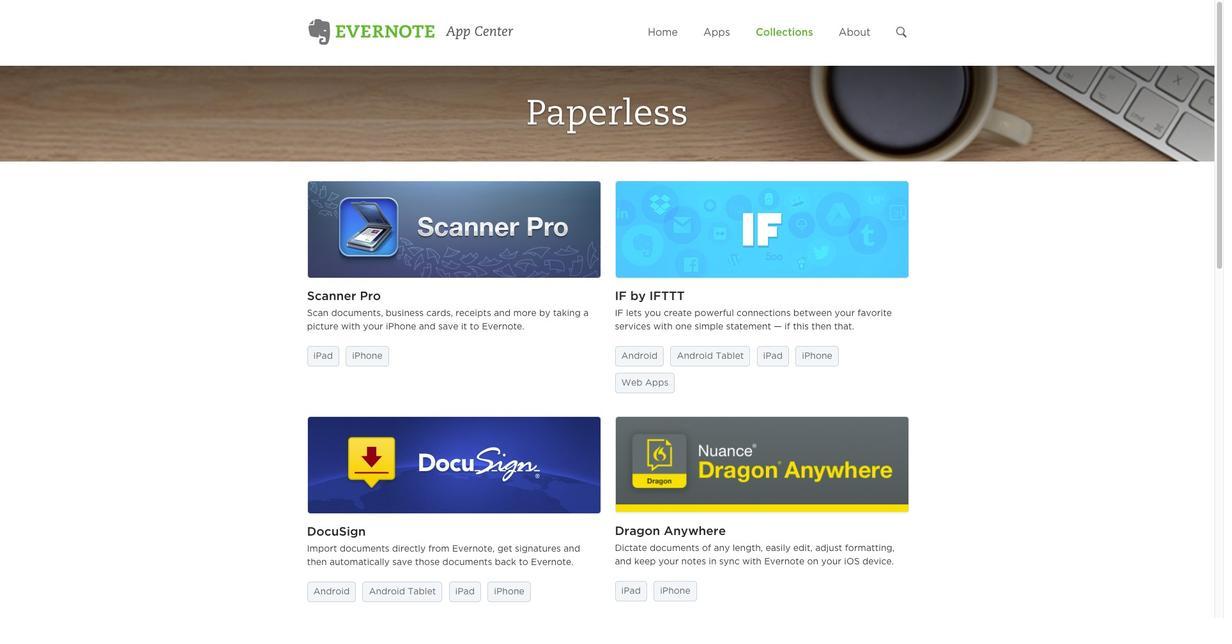 Task type: vqa. For each thing, say whether or not it's contained in the screenshot.
the works
no



Task type: describe. For each thing, give the bounding box(es) containing it.
a
[[584, 310, 589, 318]]

automatically
[[330, 559, 390, 567]]

signatures
[[515, 546, 561, 554]]

iphone down documents,
[[352, 353, 383, 361]]

easily
[[766, 545, 791, 553]]

dragon anywhere
[[615, 527, 726, 538]]

iphone link down "this"
[[796, 346, 839, 367]]

of
[[703, 545, 712, 553]]

iphone inside scan documents, business cards, receipts and more by taking a picture with your iphone and save it to evernote.
[[386, 323, 416, 331]]

favorite
[[858, 310, 892, 318]]

save inside scan documents, business cards, receipts and more by taking a picture with your iphone and save it to evernote.
[[438, 323, 459, 331]]

if lets you create powerful connections between your favorite services with one simple statement — if this then that.
[[615, 310, 892, 331]]

your inside scan documents, business cards, receipts and more by taking a picture with your iphone and save it to evernote.
[[363, 323, 383, 331]]

create
[[664, 310, 692, 318]]

by inside scan documents, business cards, receipts and more by taking a picture with your iphone and save it to evernote.
[[539, 310, 551, 318]]

iphone down back
[[494, 589, 525, 596]]

scan documents, business cards, receipts and more by taking a picture with your iphone and save it to evernote.
[[307, 310, 589, 331]]

android link for docusign
[[307, 582, 356, 603]]

lets
[[626, 310, 642, 318]]

directly
[[392, 546, 426, 554]]

app
[[446, 26, 471, 39]]

and inside dictate documents of any length, easily edit, adjust formatting, and keep your notes in sync with evernote on your ios device.
[[615, 559, 632, 566]]

import documents directly from evernote, get signatures and then automatically save those documents back to evernote.
[[307, 546, 581, 567]]

web
[[622, 380, 643, 387]]

receipts
[[456, 310, 492, 318]]

you
[[645, 310, 661, 318]]

to inside import documents directly from evernote, get signatures and then automatically save those documents back to evernote.
[[519, 559, 529, 567]]

if for if by ifttt
[[615, 291, 627, 302]]

iphone link down back
[[488, 582, 531, 603]]

android tablet link for if by ifttt
[[671, 346, 751, 367]]

iphone down the 'notes'
[[660, 588, 691, 596]]

your inside if lets you create powerful connections between your favorite services with one simple statement — if this then that.
[[835, 310, 855, 318]]

ipad down picture
[[314, 353, 333, 361]]

ipad down import documents directly from evernote, get signatures and then automatically save those documents back to evernote.
[[455, 589, 475, 596]]

with inside if lets you create powerful connections between your favorite services with one simple statement — if this then that.
[[654, 323, 673, 331]]

if by ifttt
[[615, 291, 685, 302]]

iphone link down documents,
[[346, 346, 389, 367]]

ipad down keep
[[622, 588, 641, 596]]

keep
[[635, 559, 656, 566]]

scanner
[[307, 291, 356, 302]]

more
[[514, 310, 537, 318]]

in
[[709, 559, 717, 566]]

your down adjust
[[822, 559, 842, 566]]

on
[[808, 559, 819, 566]]

to inside scan documents, business cards, receipts and more by taking a picture with your iphone and save it to evernote.
[[470, 323, 479, 331]]

collection 1 image for if by ifttt
[[615, 181, 909, 279]]

statement
[[727, 323, 772, 331]]

pro
[[360, 291, 381, 302]]

ipad link down picture
[[307, 346, 339, 367]]

home
[[648, 28, 678, 38]]

android tablet for if by ifttt
[[677, 353, 744, 361]]

iphone link down the 'notes'
[[654, 582, 697, 602]]

documents for docusign
[[340, 546, 390, 554]]

from
[[429, 546, 450, 554]]

web apps link
[[615, 373, 675, 394]]

android tablet link for docusign
[[363, 582, 443, 603]]

edit,
[[794, 545, 813, 553]]

collection 1 image for dragon anywhere
[[615, 417, 909, 514]]

import
[[307, 546, 337, 554]]

android link for if by ifttt
[[615, 346, 664, 367]]

1 horizontal spatial by
[[631, 291, 646, 302]]

that.
[[835, 323, 855, 331]]

get
[[498, 546, 513, 554]]

then inside if lets you create powerful connections between your favorite services with one simple statement — if this then that.
[[812, 323, 832, 331]]



Task type: locate. For each thing, give the bounding box(es) containing it.
documents up automatically
[[340, 546, 390, 554]]

collection 1 image for docusign
[[307, 417, 601, 515]]

ipad link down keep
[[615, 582, 647, 602]]

0 horizontal spatial with
[[341, 323, 360, 331]]

it
[[461, 323, 467, 331]]

and down cards,
[[419, 323, 436, 331]]

evernote. inside import documents directly from evernote, get signatures and then automatically save those documents back to evernote.
[[531, 559, 574, 567]]

ipad down —
[[764, 353, 783, 361]]

and
[[494, 310, 511, 318], [419, 323, 436, 331], [564, 546, 581, 554], [615, 559, 632, 566]]

docusign
[[307, 527, 366, 538]]

1 vertical spatial android link
[[307, 582, 356, 603]]

app center
[[446, 26, 514, 39]]

if inside if lets you create powerful connections between your favorite services with one simple statement — if this then that.
[[615, 310, 624, 318]]

0 horizontal spatial by
[[539, 310, 551, 318]]

0 vertical spatial android tablet
[[677, 353, 744, 361]]

then inside import documents directly from evernote, get signatures and then automatically save those documents back to evernote.
[[307, 559, 327, 567]]

android tablet link down those
[[363, 582, 443, 603]]

with down length,
[[743, 559, 762, 566]]

and left more
[[494, 310, 511, 318]]

with inside dictate documents of any length, easily edit, adjust formatting, and keep your notes in sync with evernote on your ios device.
[[743, 559, 762, 566]]

with down you
[[654, 323, 673, 331]]

documents down dragon anywhere
[[650, 545, 700, 553]]

save
[[438, 323, 459, 331], [392, 559, 413, 567]]

center
[[475, 26, 514, 39]]

android tablet
[[677, 353, 744, 361], [369, 589, 436, 596]]

powerful
[[695, 310, 734, 318]]

then down the import
[[307, 559, 327, 567]]

documents inside dictate documents of any length, easily edit, adjust formatting, and keep your notes in sync with evernote on your ios device.
[[650, 545, 700, 553]]

1 horizontal spatial documents
[[443, 559, 492, 567]]

1 vertical spatial evernote.
[[531, 559, 574, 567]]

ipad link down import documents directly from evernote, get signatures and then automatically save those documents back to evernote.
[[449, 582, 481, 603]]

and down dictate
[[615, 559, 632, 566]]

your right keep
[[659, 559, 679, 566]]

iphone down business
[[386, 323, 416, 331]]

connections
[[737, 310, 791, 318]]

0 horizontal spatial documents
[[340, 546, 390, 554]]

apps link
[[704, 28, 731, 43]]

save inside import documents directly from evernote, get signatures and then automatically save those documents back to evernote.
[[392, 559, 413, 567]]

1 vertical spatial if
[[615, 310, 624, 318]]

ipad link
[[307, 346, 339, 367], [757, 346, 789, 367], [615, 582, 647, 602], [449, 582, 481, 603]]

1 horizontal spatial android tablet link
[[671, 346, 751, 367]]

dragon
[[615, 527, 661, 538]]

0 horizontal spatial to
[[470, 323, 479, 331]]

android tablet link down "simple"
[[671, 346, 751, 367]]

if
[[615, 291, 627, 302], [615, 310, 624, 318]]

between
[[794, 310, 832, 318]]

1 horizontal spatial save
[[438, 323, 459, 331]]

0 vertical spatial save
[[438, 323, 459, 331]]

then
[[812, 323, 832, 331], [307, 559, 327, 567]]

scanner pro
[[307, 291, 381, 302]]

android link down automatically
[[307, 582, 356, 603]]

collections link
[[756, 28, 814, 43]]

tablet
[[716, 353, 744, 361], [408, 589, 436, 596]]

apps
[[704, 28, 731, 38], [645, 380, 669, 387]]

0 horizontal spatial tablet
[[408, 589, 436, 596]]

ifttt
[[650, 291, 685, 302]]

apps right home
[[704, 28, 731, 38]]

0 vertical spatial apps
[[704, 28, 731, 38]]

1 vertical spatial then
[[307, 559, 327, 567]]

this
[[793, 323, 809, 331]]

0 horizontal spatial android tablet link
[[363, 582, 443, 603]]

2 horizontal spatial with
[[743, 559, 762, 566]]

length,
[[733, 545, 763, 553]]

about
[[839, 28, 871, 38]]

anywhere
[[664, 527, 726, 538]]

android tablet down "simple"
[[677, 353, 744, 361]]

evernote. down more
[[482, 323, 525, 331]]

1 if from the top
[[615, 291, 627, 302]]

tablet down those
[[408, 589, 436, 596]]

0 vertical spatial android link
[[615, 346, 664, 367]]

0 vertical spatial android tablet link
[[671, 346, 751, 367]]

evernote
[[765, 559, 805, 566]]

1 vertical spatial to
[[519, 559, 529, 567]]

android tablet for docusign
[[369, 589, 436, 596]]

collections
[[756, 28, 814, 38]]

collection 1 image for scanner pro
[[307, 181, 601, 279]]

android tablet link
[[671, 346, 751, 367], [363, 582, 443, 603]]

with down documents,
[[341, 323, 360, 331]]

1 vertical spatial tablet
[[408, 589, 436, 596]]

2 if from the top
[[615, 310, 624, 318]]

0 horizontal spatial save
[[392, 559, 413, 567]]

evernote image
[[307, 18, 435, 46]]

if for if lets you create powerful connections between your favorite services with one simple statement — if this then that.
[[615, 310, 624, 318]]

to
[[470, 323, 479, 331], [519, 559, 529, 567]]

tablet for docusign
[[408, 589, 436, 596]]

0 horizontal spatial evernote.
[[482, 323, 525, 331]]

0 vertical spatial if
[[615, 291, 627, 302]]

0 vertical spatial evernote.
[[482, 323, 525, 331]]

1 vertical spatial apps
[[645, 380, 669, 387]]

business
[[386, 310, 424, 318]]

any
[[714, 545, 730, 553]]

to right back
[[519, 559, 529, 567]]

documents for dragon anywhere
[[650, 545, 700, 553]]

by right more
[[539, 310, 551, 318]]

evernote. down signatures
[[531, 559, 574, 567]]

iphone link
[[346, 346, 389, 367], [796, 346, 839, 367], [654, 582, 697, 602], [488, 582, 531, 603]]

by up 'lets' at the right bottom of the page
[[631, 291, 646, 302]]

documents
[[650, 545, 700, 553], [340, 546, 390, 554], [443, 559, 492, 567]]

documents down evernote,
[[443, 559, 492, 567]]

android link
[[615, 346, 664, 367], [307, 582, 356, 603]]

0 vertical spatial by
[[631, 291, 646, 302]]

if left 'lets' at the right bottom of the page
[[615, 310, 624, 318]]

android
[[622, 353, 658, 361], [677, 353, 713, 361], [314, 589, 350, 596], [369, 589, 405, 596]]

if
[[785, 323, 791, 331]]

simple
[[695, 323, 724, 331]]

0 horizontal spatial then
[[307, 559, 327, 567]]

0 horizontal spatial apps
[[645, 380, 669, 387]]

0 vertical spatial then
[[812, 323, 832, 331]]

taking
[[553, 310, 581, 318]]

dictate
[[615, 545, 647, 553]]

adjust
[[816, 545, 843, 553]]

notes
[[682, 559, 706, 566]]

documents,
[[331, 310, 383, 318]]

apps right web
[[645, 380, 669, 387]]

0 vertical spatial tablet
[[716, 353, 744, 361]]

0 horizontal spatial android tablet
[[369, 589, 436, 596]]

1 horizontal spatial apps
[[704, 28, 731, 38]]

those
[[415, 559, 440, 567]]

with
[[341, 323, 360, 331], [654, 323, 673, 331], [743, 559, 762, 566]]

1 horizontal spatial to
[[519, 559, 529, 567]]

1 horizontal spatial then
[[812, 323, 832, 331]]

picture
[[307, 323, 339, 331]]

paperless
[[527, 98, 689, 133]]

one
[[676, 323, 692, 331]]

sync
[[720, 559, 740, 566]]

save left the it
[[438, 323, 459, 331]]

then down between
[[812, 323, 832, 331]]

about link
[[839, 28, 871, 43]]

ios
[[845, 559, 860, 566]]

1 horizontal spatial tablet
[[716, 353, 744, 361]]

iphone down "this"
[[802, 353, 833, 361]]

android tablet down those
[[369, 589, 436, 596]]

0 vertical spatial to
[[470, 323, 479, 331]]

evernote,
[[452, 546, 495, 554]]

evernote.
[[482, 323, 525, 331], [531, 559, 574, 567]]

your down documents,
[[363, 323, 383, 331]]

services
[[615, 323, 651, 331]]

home link
[[648, 28, 678, 43]]

android link up web apps link
[[615, 346, 664, 367]]

1 vertical spatial save
[[392, 559, 413, 567]]

ipad
[[314, 353, 333, 361], [764, 353, 783, 361], [622, 588, 641, 596], [455, 589, 475, 596]]

1 horizontal spatial with
[[654, 323, 673, 331]]

and inside import documents directly from evernote, get signatures and then automatically save those documents back to evernote.
[[564, 546, 581, 554]]

tablet for if by ifttt
[[716, 353, 744, 361]]

1 horizontal spatial android link
[[615, 346, 664, 367]]

—
[[774, 323, 782, 331]]

1 vertical spatial by
[[539, 310, 551, 318]]

web apps
[[622, 380, 669, 387]]

dictate documents of any length, easily edit, adjust formatting, and keep your notes in sync with evernote on your ios device.
[[615, 545, 895, 566]]

to right the it
[[470, 323, 479, 331]]

2 horizontal spatial documents
[[650, 545, 700, 553]]

back
[[495, 559, 516, 567]]

iphone
[[386, 323, 416, 331], [352, 353, 383, 361], [802, 353, 833, 361], [660, 588, 691, 596], [494, 589, 525, 596]]

device.
[[863, 559, 894, 566]]

save down directly
[[392, 559, 413, 567]]

cards,
[[427, 310, 453, 318]]

scan
[[307, 310, 329, 318]]

if up 'lets' at the right bottom of the page
[[615, 291, 627, 302]]

formatting,
[[845, 545, 895, 553]]

1 vertical spatial android tablet
[[369, 589, 436, 596]]

1 horizontal spatial evernote.
[[531, 559, 574, 567]]

ipad link down —
[[757, 346, 789, 367]]

1 horizontal spatial android tablet
[[677, 353, 744, 361]]

tablet down statement
[[716, 353, 744, 361]]

evernote. inside scan documents, business cards, receipts and more by taking a picture with your iphone and save it to evernote.
[[482, 323, 525, 331]]

your up that.
[[835, 310, 855, 318]]

collection 1 image
[[307, 181, 601, 279], [615, 181, 909, 279], [307, 417, 601, 515], [615, 417, 909, 514]]

your
[[835, 310, 855, 318], [363, 323, 383, 331], [659, 559, 679, 566], [822, 559, 842, 566]]

with inside scan documents, business cards, receipts and more by taking a picture with your iphone and save it to evernote.
[[341, 323, 360, 331]]

and right signatures
[[564, 546, 581, 554]]

by
[[631, 291, 646, 302], [539, 310, 551, 318]]

1 vertical spatial android tablet link
[[363, 582, 443, 603]]

0 horizontal spatial android link
[[307, 582, 356, 603]]



